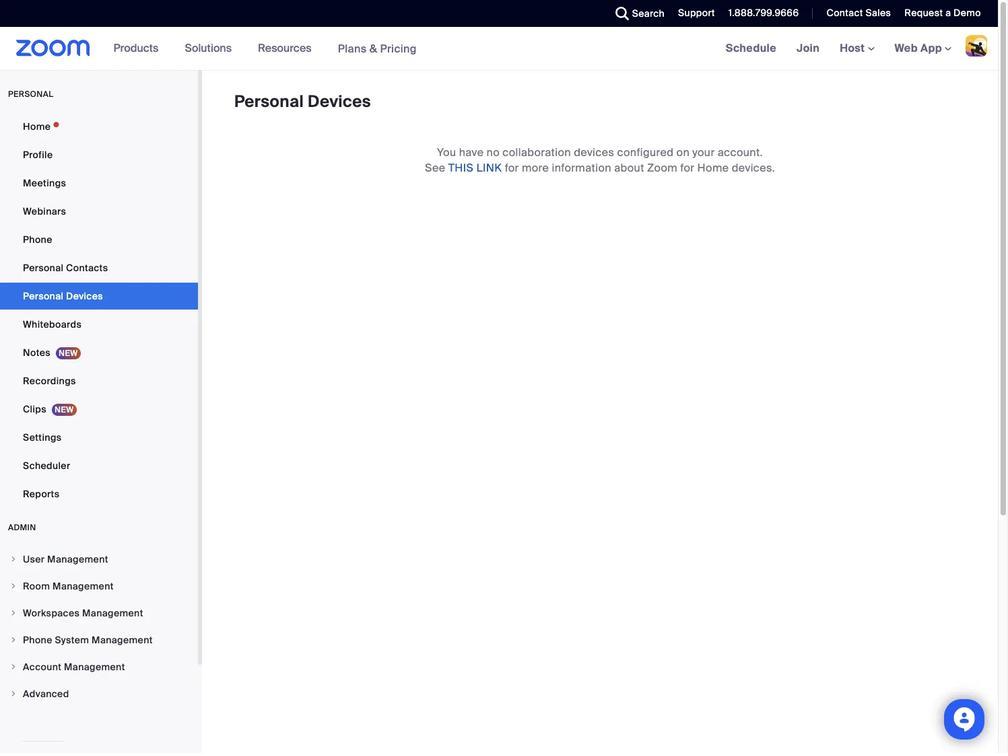 Task type: vqa. For each thing, say whether or not it's contained in the screenshot.
bottom participants
no



Task type: describe. For each thing, give the bounding box(es) containing it.
plans & pricing
[[338, 41, 417, 56]]

account management menu item
[[0, 655, 198, 680]]

phone system management
[[23, 635, 153, 647]]

on
[[677, 145, 690, 160]]

profile link
[[0, 141, 198, 168]]

management for user management
[[47, 554, 108, 566]]

admin
[[8, 523, 36, 533]]

your
[[693, 145, 715, 160]]

solutions button
[[185, 27, 238, 70]]

workspaces
[[23, 608, 80, 620]]

banner containing products
[[0, 27, 998, 71]]

&
[[370, 41, 377, 56]]

request a demo
[[905, 7, 981, 19]]

0 vertical spatial personal devices
[[234, 91, 371, 112]]

phone for phone system management
[[23, 635, 52, 647]]

app
[[921, 41, 942, 55]]

join link
[[787, 27, 830, 70]]

home inside you have no collaboration devices configured on your account. see this link for more information about zoom for home devices.
[[698, 161, 729, 175]]

room management menu item
[[0, 574, 198, 599]]

account management
[[23, 661, 125, 674]]

sales
[[866, 7, 891, 19]]

right image for account management
[[9, 663, 18, 672]]

search
[[632, 7, 665, 20]]

devices inside personal menu menu
[[66, 290, 103, 302]]

have
[[459, 145, 484, 160]]

schedule
[[726, 41, 777, 55]]

recordings
[[23, 375, 76, 387]]

web app
[[895, 41, 942, 55]]

user management
[[23, 554, 108, 566]]

right image inside advanced menu item
[[9, 690, 18, 699]]

pricing
[[380, 41, 417, 56]]

demo
[[954, 7, 981, 19]]

reports link
[[0, 481, 198, 508]]

personal contacts
[[23, 262, 108, 274]]

no
[[487, 145, 500, 160]]

recordings link
[[0, 368, 198, 395]]

management for account management
[[64, 661, 125, 674]]

clips
[[23, 403, 46, 416]]

2 for from the left
[[681, 161, 695, 175]]

workspaces management menu item
[[0, 601, 198, 626]]

1 for from the left
[[505, 161, 519, 175]]

settings
[[23, 432, 62, 444]]

web
[[895, 41, 918, 55]]

notes link
[[0, 339, 198, 366]]

meetings
[[23, 177, 66, 189]]

room management
[[23, 581, 114, 593]]

home inside personal menu menu
[[23, 121, 51, 133]]

whiteboards
[[23, 319, 82, 331]]

products
[[114, 41, 159, 55]]

0 vertical spatial personal
[[234, 91, 304, 112]]

management for workspaces management
[[82, 608, 143, 620]]

account
[[23, 661, 62, 674]]

support
[[678, 7, 715, 19]]

profile picture image
[[966, 35, 987, 57]]

1 horizontal spatial devices
[[308, 91, 371, 112]]

phone link
[[0, 226, 198, 253]]

configured
[[617, 145, 674, 160]]

meetings navigation
[[716, 27, 998, 71]]

admin menu menu
[[0, 547, 198, 709]]

a
[[946, 7, 951, 19]]

request
[[905, 7, 943, 19]]



Task type: locate. For each thing, give the bounding box(es) containing it.
room
[[23, 581, 50, 593]]

right image
[[9, 583, 18, 591], [9, 637, 18, 645], [9, 690, 18, 699]]

request a demo link
[[895, 0, 998, 27], [905, 7, 981, 19]]

personal devices down resources dropdown button at the left top of the page
[[234, 91, 371, 112]]

profile
[[23, 149, 53, 161]]

reports
[[23, 488, 60, 500]]

management inside phone system management menu item
[[92, 635, 153, 647]]

information
[[552, 161, 612, 175]]

1 vertical spatial home
[[698, 161, 729, 175]]

zoom logo image
[[16, 40, 90, 57]]

plans
[[338, 41, 367, 56]]

right image left advanced
[[9, 690, 18, 699]]

management up the workspaces management
[[53, 581, 114, 593]]

web app button
[[895, 41, 952, 55]]

personal devices
[[234, 91, 371, 112], [23, 290, 103, 302]]

0 horizontal spatial for
[[505, 161, 519, 175]]

see
[[425, 161, 446, 175]]

1 vertical spatial right image
[[9, 637, 18, 645]]

devices down plans
[[308, 91, 371, 112]]

phone for phone
[[23, 234, 52, 246]]

right image inside workspaces management menu item
[[9, 610, 18, 618]]

1.888.799.9666 button
[[719, 0, 803, 27], [729, 7, 799, 19]]

account.
[[718, 145, 763, 160]]

1 horizontal spatial for
[[681, 161, 695, 175]]

search button
[[605, 0, 668, 27]]

scheduler link
[[0, 453, 198, 480]]

phone up account
[[23, 635, 52, 647]]

webinars link
[[0, 198, 198, 225]]

this
[[448, 161, 474, 175]]

resources button
[[258, 27, 318, 70]]

personal
[[234, 91, 304, 112], [23, 262, 64, 274], [23, 290, 64, 302]]

1 vertical spatial phone
[[23, 635, 52, 647]]

whiteboards link
[[0, 311, 198, 338]]

scheduler
[[23, 460, 70, 472]]

banner
[[0, 27, 998, 71]]

2 phone from the top
[[23, 635, 52, 647]]

right image inside the account management menu item
[[9, 663, 18, 672]]

3 right image from the top
[[9, 690, 18, 699]]

0 vertical spatial right image
[[9, 556, 18, 564]]

devices down contacts
[[66, 290, 103, 302]]

1.888.799.9666
[[729, 7, 799, 19]]

advanced menu item
[[0, 682, 198, 707]]

phone system management menu item
[[0, 628, 198, 653]]

right image
[[9, 556, 18, 564], [9, 610, 18, 618], [9, 663, 18, 672]]

devices
[[308, 91, 371, 112], [66, 290, 103, 302]]

notes
[[23, 347, 51, 359]]

system
[[55, 635, 89, 647]]

management for room management
[[53, 581, 114, 593]]

management inside workspaces management menu item
[[82, 608, 143, 620]]

right image for user management
[[9, 556, 18, 564]]

contact
[[827, 7, 863, 19]]

plans & pricing link
[[338, 41, 417, 56], [338, 41, 417, 56]]

management down phone system management menu item
[[64, 661, 125, 674]]

0 horizontal spatial personal devices
[[23, 290, 103, 302]]

link
[[477, 161, 502, 175]]

personal
[[8, 89, 54, 100]]

3 right image from the top
[[9, 663, 18, 672]]

more
[[522, 161, 549, 175]]

management up phone system management menu item
[[82, 608, 143, 620]]

you
[[437, 145, 456, 160]]

contact sales link
[[817, 0, 895, 27], [827, 7, 891, 19]]

personal up whiteboards
[[23, 290, 64, 302]]

right image for workspaces management
[[9, 610, 18, 618]]

personal menu menu
[[0, 113, 198, 509]]

0 horizontal spatial devices
[[66, 290, 103, 302]]

this link link
[[448, 161, 502, 175]]

zoom
[[647, 161, 678, 175]]

right image left account
[[9, 663, 18, 672]]

right image for phone
[[9, 637, 18, 645]]

2 vertical spatial personal
[[23, 290, 64, 302]]

meetings link
[[0, 170, 198, 197]]

devices.
[[732, 161, 775, 175]]

right image inside phone system management menu item
[[9, 637, 18, 645]]

you have no collaboration devices configured on your account. see this link for more information about zoom for home devices.
[[425, 145, 775, 175]]

phone inside 'link'
[[23, 234, 52, 246]]

user management menu item
[[0, 547, 198, 573]]

solutions
[[185, 41, 232, 55]]

phone down webinars
[[23, 234, 52, 246]]

workspaces management
[[23, 608, 143, 620]]

management inside user management menu item
[[47, 554, 108, 566]]

settings link
[[0, 424, 198, 451]]

host button
[[840, 41, 875, 55]]

0 vertical spatial home
[[23, 121, 51, 133]]

about
[[614, 161, 644, 175]]

1 right image from the top
[[9, 556, 18, 564]]

home up profile
[[23, 121, 51, 133]]

management up the account management menu item
[[92, 635, 153, 647]]

1 vertical spatial devices
[[66, 290, 103, 302]]

contact sales
[[827, 7, 891, 19]]

0 vertical spatial phone
[[23, 234, 52, 246]]

management
[[47, 554, 108, 566], [53, 581, 114, 593], [82, 608, 143, 620], [92, 635, 153, 647], [64, 661, 125, 674]]

personal left contacts
[[23, 262, 64, 274]]

0 horizontal spatial home
[[23, 121, 51, 133]]

support link
[[668, 0, 719, 27], [678, 7, 715, 19]]

1 phone from the top
[[23, 234, 52, 246]]

personal devices inside personal menu menu
[[23, 290, 103, 302]]

0 vertical spatial devices
[[308, 91, 371, 112]]

management up room management
[[47, 554, 108, 566]]

right image for room
[[9, 583, 18, 591]]

1 vertical spatial right image
[[9, 610, 18, 618]]

schedule link
[[716, 27, 787, 70]]

personal devices down personal contacts
[[23, 290, 103, 302]]

right image left user
[[9, 556, 18, 564]]

2 vertical spatial right image
[[9, 690, 18, 699]]

0 vertical spatial right image
[[9, 583, 18, 591]]

1 vertical spatial personal
[[23, 262, 64, 274]]

1 vertical spatial personal devices
[[23, 290, 103, 302]]

clips link
[[0, 396, 198, 423]]

webinars
[[23, 205, 66, 218]]

product information navigation
[[103, 27, 427, 71]]

right image left system
[[9, 637, 18, 645]]

right image inside user management menu item
[[9, 556, 18, 564]]

management inside room management menu item
[[53, 581, 114, 593]]

products button
[[114, 27, 165, 70]]

for down on
[[681, 161, 695, 175]]

right image inside room management menu item
[[9, 583, 18, 591]]

advanced
[[23, 688, 69, 701]]

personal for the personal devices link at top
[[23, 290, 64, 302]]

phone
[[23, 234, 52, 246], [23, 635, 52, 647]]

personal contacts link
[[0, 255, 198, 282]]

resources
[[258, 41, 312, 55]]

2 right image from the top
[[9, 610, 18, 618]]

2 right image from the top
[[9, 637, 18, 645]]

for right link
[[505, 161, 519, 175]]

personal for personal contacts link
[[23, 262, 64, 274]]

home
[[23, 121, 51, 133], [698, 161, 729, 175]]

personal down product information navigation
[[234, 91, 304, 112]]

home down the your
[[698, 161, 729, 175]]

home link
[[0, 113, 198, 140]]

personal devices link
[[0, 283, 198, 310]]

user
[[23, 554, 45, 566]]

for
[[505, 161, 519, 175], [681, 161, 695, 175]]

collaboration
[[503, 145, 571, 160]]

1 right image from the top
[[9, 583, 18, 591]]

1 horizontal spatial personal devices
[[234, 91, 371, 112]]

right image left room
[[9, 583, 18, 591]]

management inside the account management menu item
[[64, 661, 125, 674]]

join
[[797, 41, 820, 55]]

contacts
[[66, 262, 108, 274]]

2 vertical spatial right image
[[9, 663, 18, 672]]

1 horizontal spatial home
[[698, 161, 729, 175]]

phone inside menu item
[[23, 635, 52, 647]]

host
[[840, 41, 868, 55]]

devices
[[574, 145, 614, 160]]

right image left workspaces
[[9, 610, 18, 618]]



